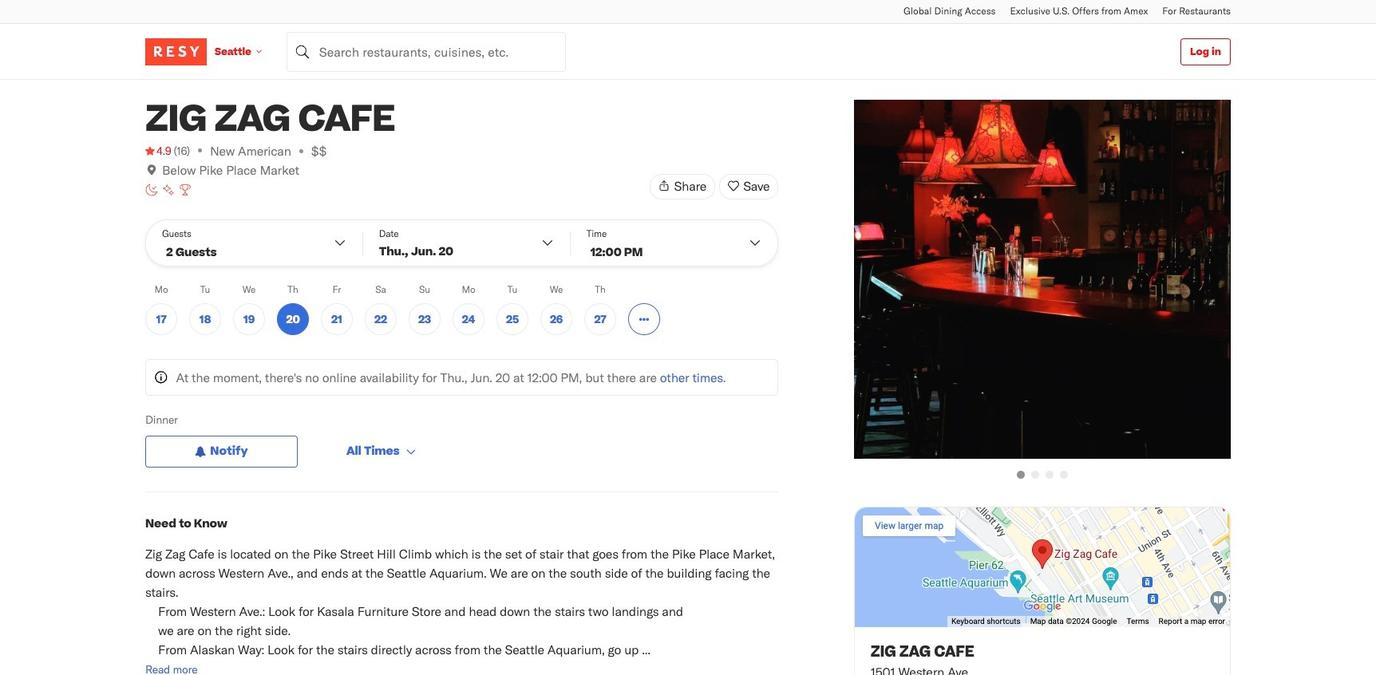 Task type: vqa. For each thing, say whether or not it's contained in the screenshot.
4.2 out of 5 stars image
no



Task type: locate. For each thing, give the bounding box(es) containing it.
4.9 out of 5 stars image
[[145, 143, 171, 159]]

Search restaurants, cuisines, etc. text field
[[286, 32, 566, 71]]

None field
[[286, 32, 566, 71]]



